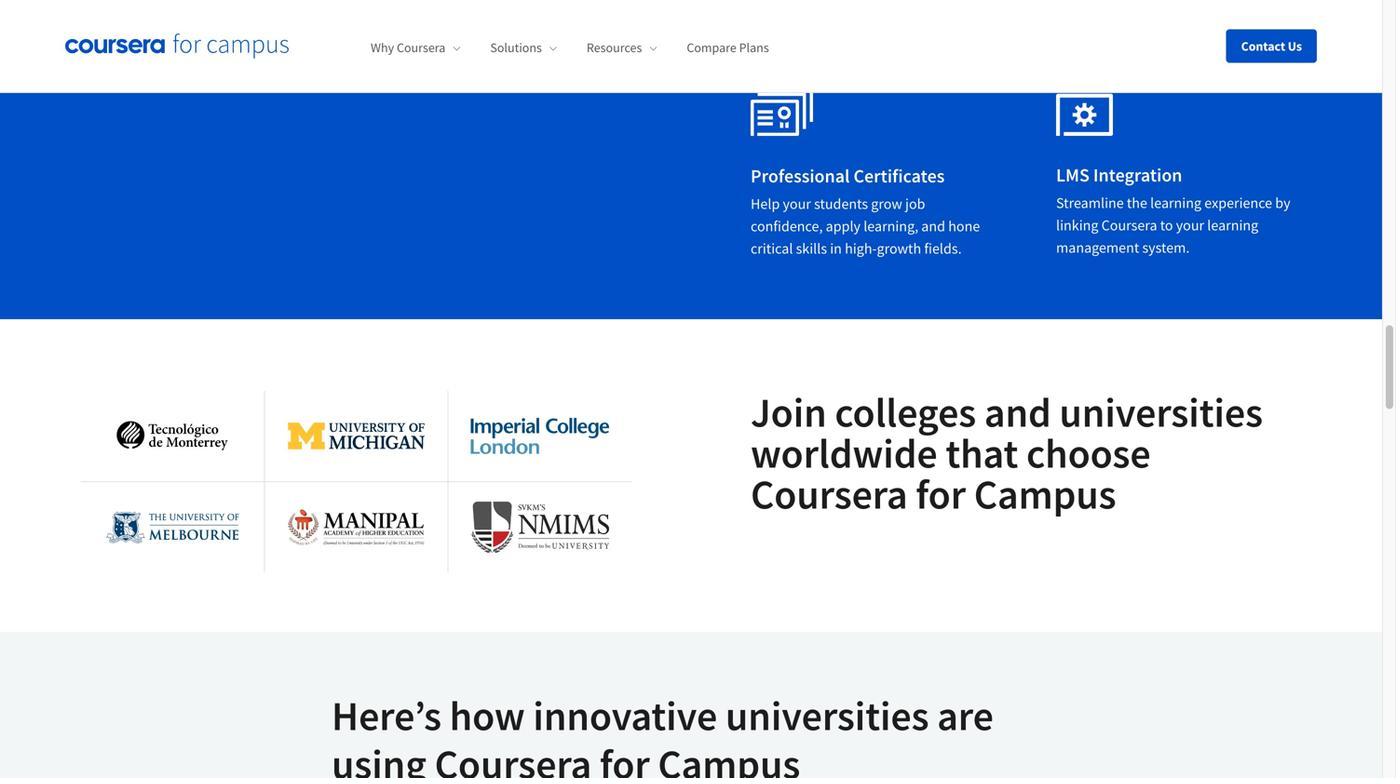 Task type: locate. For each thing, give the bounding box(es) containing it.
here's
[[332, 690, 442, 742]]

system.
[[1143, 239, 1190, 257]]

your right to
[[1177, 216, 1205, 235]]

universities inside join colleges and universities worldwide that choose coursera for campus
[[1060, 387, 1263, 438]]

universities
[[1060, 387, 1263, 438], [726, 690, 929, 742]]

coursera
[[397, 39, 446, 56], [1102, 216, 1158, 235], [751, 469, 908, 520], [435, 739, 592, 779]]

1 vertical spatial for
[[600, 739, 650, 779]]

world-class content image
[[751, 86, 814, 137]]

streamline
[[1057, 194, 1124, 213]]

professional certificates help your students grow job confidence, apply learning, and hone critical skills in high-growth fields.
[[751, 165, 980, 258]]

compare plans link
[[687, 39, 769, 56]]

professional
[[515, 0, 610, 16]]

nmims image
[[471, 502, 609, 553]]

0 vertical spatial learning
[[312, 0, 376, 16]]

compare plans
[[687, 39, 769, 56]]

and inside join colleges and universities worldwide that choose coursera for campus
[[985, 387, 1052, 438]]

relevant
[[245, 0, 309, 16]]

learning up university on the top of the page
[[312, 0, 376, 16]]

contact
[[1242, 38, 1286, 55]]

your inside lms integration streamline the learning experience by linking coursera to your learning management system.
[[1177, 216, 1205, 235]]

students
[[814, 195, 868, 213]]

contact us button
[[1227, 29, 1317, 63]]

apply
[[826, 217, 861, 236]]

in
[[830, 240, 842, 258]]

learning up to
[[1151, 194, 1202, 213]]

0 vertical spatial universities
[[1060, 387, 1263, 438]]

grow
[[871, 195, 903, 213]]

job-
[[214, 0, 245, 16]]

1 vertical spatial learning
[[1151, 194, 1202, 213]]

imperial college london image
[[471, 418, 609, 455]]

0 vertical spatial for
[[916, 469, 966, 520]]

plans
[[739, 39, 769, 56]]

practical,
[[138, 0, 210, 16]]

1 horizontal spatial your
[[1177, 216, 1205, 235]]

coursera inside here's how innovative universities are using coursera for campus
[[435, 739, 592, 779]]

0 horizontal spatial universities
[[726, 690, 929, 742]]

1 vertical spatial campus
[[658, 739, 801, 779]]

2 vertical spatial learning
[[1208, 216, 1259, 235]]

learning,
[[864, 217, 919, 236]]

from
[[241, 21, 278, 44]]

universities inside here's how innovative universities are using coursera for campus
[[726, 690, 929, 742]]

help
[[751, 195, 780, 213]]

the university of melbourne image
[[105, 490, 240, 566]]

0 horizontal spatial for
[[600, 739, 650, 779]]

0 horizontal spatial campus
[[658, 739, 801, 779]]

0 horizontal spatial your
[[783, 195, 811, 213]]

universities for innovative
[[726, 690, 929, 742]]

integration icon image
[[1057, 86, 1113, 136]]

solutions
[[490, 39, 542, 56]]

1 horizontal spatial learning
[[1151, 194, 1202, 213]]

universities for and
[[1060, 387, 1263, 438]]

1 horizontal spatial universities
[[1060, 387, 1263, 438]]

2 horizontal spatial learning
[[1208, 216, 1259, 235]]

1 vertical spatial your
[[1177, 216, 1205, 235]]

choose
[[1027, 428, 1151, 479]]

why
[[371, 39, 394, 56]]

that
[[946, 428, 1019, 479]]

campus
[[974, 469, 1117, 520], [658, 739, 801, 779]]

0 vertical spatial your
[[783, 195, 811, 213]]

0 vertical spatial campus
[[974, 469, 1117, 520]]

contact us
[[1242, 38, 1303, 55]]

1 horizontal spatial campus
[[974, 469, 1117, 520]]

fields.
[[925, 240, 962, 258]]

campus inside join colleges and universities worldwide that choose coursera for campus
[[974, 469, 1117, 520]]

and
[[144, 21, 174, 44], [362, 21, 392, 44], [922, 217, 946, 236], [985, 387, 1052, 438]]

join
[[751, 387, 827, 438]]

why coursera
[[371, 39, 446, 56]]

experts
[[464, 21, 522, 44]]

learning down experience
[[1208, 216, 1259, 235]]

learning
[[312, 0, 376, 16], [1151, 194, 1202, 213], [1208, 216, 1259, 235]]

manipal university image
[[287, 508, 425, 548]]

0 horizontal spatial learning
[[312, 0, 376, 16]]

1 vertical spatial universities
[[726, 690, 929, 742]]

why coursera link
[[371, 39, 461, 56]]

resources link
[[587, 39, 657, 56]]

your
[[783, 195, 811, 213], [1177, 216, 1205, 235]]

1 horizontal spatial for
[[916, 469, 966, 520]]

university of michigan image
[[287, 423, 425, 450]]

learning inside deliver practical, job-relevant learning experiences with professional content and courses from university and industry experts
[[312, 0, 376, 16]]

colleges
[[835, 387, 977, 438]]

university
[[282, 21, 359, 44]]

your up confidence, on the right top of page
[[783, 195, 811, 213]]

content
[[80, 21, 140, 44]]

confidence,
[[751, 217, 823, 236]]

for
[[916, 469, 966, 520], [600, 739, 650, 779]]



Task type: describe. For each thing, give the bounding box(es) containing it.
coursera inside lms integration streamline the learning experience by linking coursera to your learning management system.
[[1102, 216, 1158, 235]]

tecnológico de monterrey image
[[103, 422, 242, 451]]

here's how innovative universities are using coursera for campus
[[332, 690, 994, 779]]

how
[[450, 690, 525, 742]]

for inside here's how innovative universities are using coursera for campus
[[600, 739, 650, 779]]

and inside professional certificates help your students grow job confidence, apply learning, and hone critical skills in high-growth fields.
[[922, 217, 946, 236]]

join colleges and universities worldwide that choose coursera for campus
[[751, 387, 1263, 520]]

critical
[[751, 240, 793, 258]]

deliver
[[80, 0, 135, 16]]

professional
[[751, 165, 850, 188]]

management
[[1057, 239, 1140, 257]]

the
[[1127, 194, 1148, 213]]

hone
[[949, 217, 980, 236]]

using
[[332, 739, 427, 779]]

resources
[[587, 39, 642, 56]]

innovative
[[533, 690, 718, 742]]

certificates
[[854, 165, 945, 188]]

coursera for campus image
[[65, 33, 289, 59]]

by
[[1276, 194, 1291, 213]]

worldwide
[[751, 428, 938, 479]]

job
[[906, 195, 926, 213]]

courses
[[178, 21, 237, 44]]

skills
[[796, 240, 827, 258]]

coursera inside join colleges and universities worldwide that choose coursera for campus
[[751, 469, 908, 520]]

industry
[[396, 21, 461, 44]]

linking
[[1057, 216, 1099, 235]]

learning for and
[[312, 0, 376, 16]]

are
[[937, 690, 994, 742]]

compare
[[687, 39, 737, 56]]

with
[[477, 0, 511, 16]]

your inside professional certificates help your students grow job confidence, apply learning, and hone critical skills in high-growth fields.
[[783, 195, 811, 213]]

experiences
[[380, 0, 473, 16]]

high-
[[845, 240, 877, 258]]

solutions link
[[490, 39, 557, 56]]

campus inside here's how innovative universities are using coursera for campus
[[658, 739, 801, 779]]

experience
[[1205, 194, 1273, 213]]

to
[[1161, 216, 1174, 235]]

for inside join colleges and universities worldwide that choose coursera for campus
[[916, 469, 966, 520]]

lms integration streamline the learning experience by linking coursera to your learning management system.
[[1057, 164, 1291, 257]]

us
[[1288, 38, 1303, 55]]

deliver practical, job-relevant learning experiences with professional content and courses from university and industry experts
[[80, 0, 610, 44]]

learning for system.
[[1151, 194, 1202, 213]]

lms
[[1057, 164, 1090, 187]]

growth
[[877, 240, 922, 258]]

integration
[[1094, 164, 1183, 187]]



Task type: vqa. For each thing, say whether or not it's contained in the screenshot.
'Help Center' icon
no



